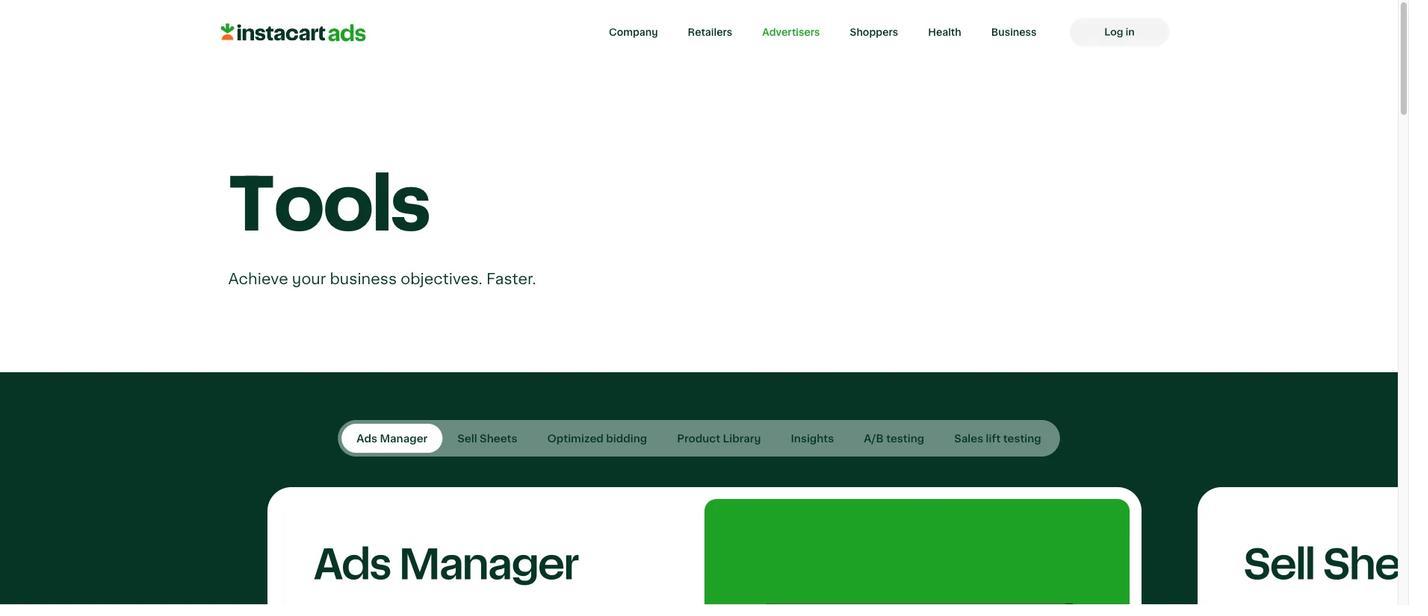 Task type: locate. For each thing, give the bounding box(es) containing it.
0 vertical spatial manager
[[380, 433, 428, 445]]

optimized bidding button
[[532, 424, 662, 454]]

1 vertical spatial ads
[[314, 545, 391, 588]]

2 testing from the left
[[1003, 433, 1041, 445]]

manager
[[380, 433, 428, 445], [399, 545, 579, 588]]

shee
[[1323, 545, 1409, 588]]

sales
[[954, 433, 983, 445]]

shoppers button
[[835, 18, 913, 46]]

faster.
[[486, 271, 536, 287]]

ads manager inside slide 1 of 7 group
[[314, 545, 579, 588]]

sales lift testing
[[954, 433, 1041, 445]]

bidding
[[606, 433, 647, 445]]

lift
[[986, 433, 1001, 445]]

sell for sell shee
[[1244, 545, 1315, 588]]

0 horizontal spatial testing
[[886, 433, 924, 445]]

a/b testing
[[864, 433, 924, 445]]

library
[[723, 433, 761, 445]]

1 vertical spatial ads manager
[[314, 545, 579, 588]]

0 vertical spatial ads manager
[[357, 433, 428, 445]]

company button
[[594, 18, 673, 46]]

0 vertical spatial sell
[[457, 433, 477, 445]]

slide 1 of 7 group
[[267, 488, 1142, 606]]

optimized bidding
[[547, 433, 647, 445]]

sell
[[457, 433, 477, 445], [1244, 545, 1315, 588]]

1 vertical spatial manager
[[399, 545, 579, 588]]

sell inside slide 2 of 7 group
[[1244, 545, 1315, 588]]

ads manager button
[[342, 424, 443, 454]]

ads
[[357, 433, 377, 445], [314, 545, 391, 588]]

0 vertical spatial ads
[[357, 433, 377, 445]]

company
[[609, 27, 658, 37]]

business
[[330, 271, 397, 287]]

objectives.
[[401, 271, 483, 287]]

health button
[[913, 18, 976, 46]]

testing right a/b
[[886, 433, 924, 445]]

ads manager
[[357, 433, 428, 445], [314, 545, 579, 588]]

product library button
[[662, 424, 776, 454]]

sales lift testing button
[[939, 424, 1056, 454]]

a/b testing button
[[849, 424, 939, 454]]

sell sheets
[[457, 433, 517, 445]]

ads inside "button"
[[357, 433, 377, 445]]

1 horizontal spatial testing
[[1003, 433, 1041, 445]]

log in
[[1105, 27, 1135, 37]]

business button
[[976, 18, 1052, 46]]

0 horizontal spatial sell
[[457, 433, 477, 445]]

sell inside button
[[457, 433, 477, 445]]

testing right lift
[[1003, 433, 1041, 445]]

sell sheets button
[[443, 424, 532, 454]]

1 vertical spatial sell
[[1244, 545, 1315, 588]]

1 testing from the left
[[886, 433, 924, 445]]

log
[[1105, 27, 1123, 37]]

testing
[[886, 433, 924, 445], [1003, 433, 1041, 445]]

1 horizontal spatial sell
[[1244, 545, 1315, 588]]



Task type: vqa. For each thing, say whether or not it's contained in the screenshot.
The to the top
no



Task type: describe. For each thing, give the bounding box(es) containing it.
tools
[[228, 169, 430, 244]]

health
[[928, 27, 961, 37]]

business
[[991, 27, 1037, 37]]

insights button
[[776, 424, 849, 454]]

product library
[[677, 433, 761, 445]]

advertisers
[[762, 27, 820, 37]]

a/b
[[864, 433, 884, 445]]

optimized
[[547, 433, 604, 445]]

product
[[677, 433, 720, 445]]

slide 2 of 7 group
[[1198, 488, 1409, 606]]

ads inside slide 1 of 7 group
[[314, 545, 391, 588]]

testing inside "button"
[[1003, 433, 1041, 445]]

sheets
[[480, 433, 517, 445]]

your
[[292, 271, 326, 287]]

sell shee
[[1244, 545, 1409, 588]]

ads manager inside "button"
[[357, 433, 428, 445]]

manager inside "button"
[[380, 433, 428, 445]]

retailers button
[[673, 18, 747, 46]]

achieve your business objectives. faster.
[[228, 271, 536, 287]]

in
[[1126, 27, 1135, 37]]

sell for sell sheets
[[457, 433, 477, 445]]

insights
[[791, 433, 834, 445]]

testing inside button
[[886, 433, 924, 445]]

achieve
[[228, 271, 288, 287]]

shoppers
[[850, 27, 898, 37]]

log in link
[[1070, 18, 1170, 46]]

manager inside slide 1 of 7 group
[[399, 545, 579, 588]]

retailers
[[688, 27, 732, 37]]

advertisers button
[[747, 18, 835, 46]]



